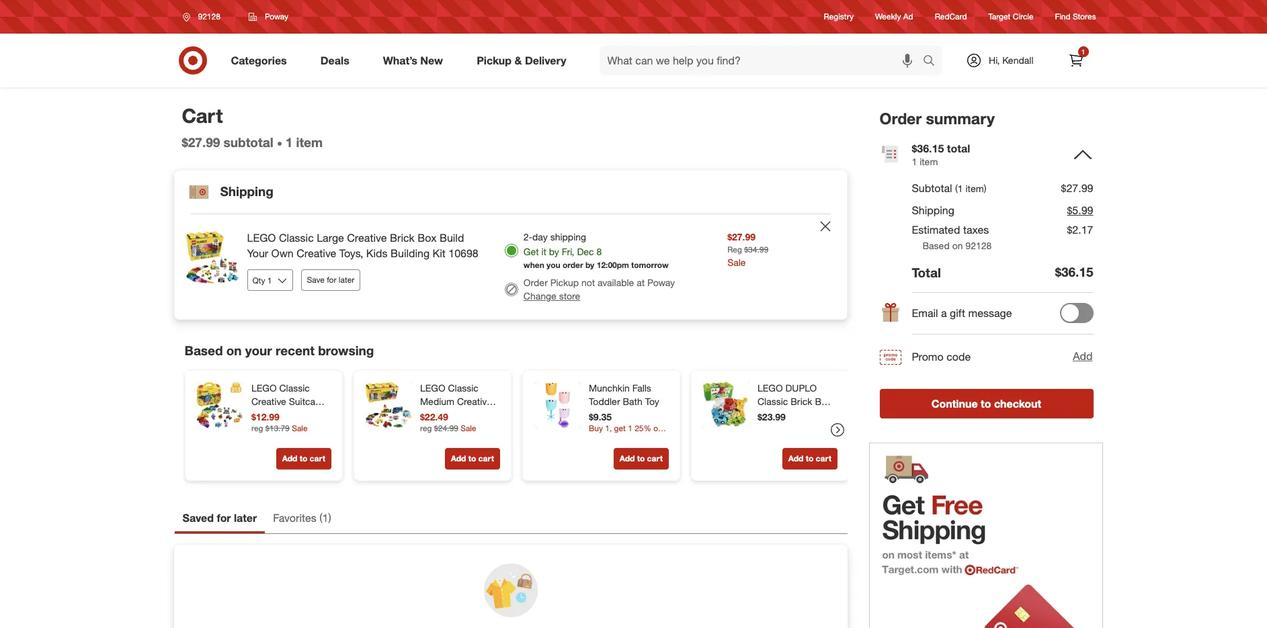Task type: vqa. For each thing, say whether or not it's contained in the screenshot.
$27.99's Sale
yes



Task type: locate. For each thing, give the bounding box(es) containing it.
1 reg from the left
[[251, 424, 263, 434]]

cart for lego classic creative suitcase 10713
[[309, 454, 325, 464]]

0 horizontal spatial kit
[[433, 247, 446, 260]]

10698
[[449, 247, 479, 260]]

to down bath at the bottom of page
[[637, 454, 645, 464]]

subtotal (1 item)
[[912, 182, 987, 195]]

1 horizontal spatial add to cart
[[451, 454, 494, 464]]

0 vertical spatial box
[[418, 232, 437, 245]]

$36.15 left total
[[912, 142, 945, 155]]

poway right at
[[648, 277, 675, 289]]

lego classic creative suitcase 10713 link
[[251, 382, 329, 421]]

0 vertical spatial later
[[339, 275, 355, 285]]

$36.15 for $36.15 total 1 item
[[912, 142, 945, 155]]

add to cart button down $13.79
[[276, 449, 331, 470]]

later inside 'save for later' button
[[339, 275, 355, 285]]

1 horizontal spatial on
[[953, 240, 964, 252]]

order inside order pickup not available at poway change store
[[524, 277, 548, 289]]

store
[[559, 291, 581, 302]]

categories
[[231, 54, 287, 67]]

available
[[598, 277, 635, 289]]

save for later
[[307, 275, 355, 285]]

for
[[327, 275, 337, 285], [478, 423, 490, 435], [217, 512, 231, 526]]

None radio
[[505, 244, 518, 258]]

$12.99
[[251, 412, 279, 423]]

3 add to cart button from the left
[[614, 449, 669, 470]]

1 vertical spatial building
[[758, 410, 792, 421]]

1 vertical spatial $27.99
[[1062, 182, 1094, 195]]

lego for lego classic large creative brick box build your own creative toys, kids building kit 10698
[[247, 232, 276, 245]]

toy
[[645, 396, 659, 408]]

for for save for later
[[327, 275, 337, 285]]

1 horizontal spatial kids
[[420, 450, 439, 462]]

saved for later
[[183, 512, 257, 526]]

when
[[524, 260, 545, 271]]

1 horizontal spatial item
[[920, 156, 939, 167]]

weekly
[[876, 12, 902, 22]]

add to cart for $12.99
[[282, 454, 325, 464]]

for right saved
[[217, 512, 231, 526]]

kids inside lego classic medium creative brick box building toys for creative play, kids creative kit 10696
[[420, 450, 439, 462]]

find stores
[[1056, 12, 1097, 22]]

classic inside the lego classic creative suitcase 10713
[[279, 383, 310, 394]]

brick left build
[[390, 232, 415, 245]]

0 vertical spatial on
[[953, 240, 964, 252]]

sale down reg
[[728, 257, 746, 268]]

0 vertical spatial order
[[880, 109, 922, 128]]

to
[[981, 397, 992, 411], [299, 454, 307, 464], [468, 454, 476, 464], [637, 454, 645, 464], [806, 454, 814, 464]]

poway up categories link
[[265, 11, 289, 22]]

0 vertical spatial pickup
[[477, 54, 512, 67]]

sale inside $12.99 reg $13.79 sale
[[292, 424, 307, 434]]

1 inside $36.15 total 1 item
[[912, 156, 918, 167]]

$36.15 down $2.17
[[1056, 265, 1094, 280]]

building
[[391, 247, 430, 260], [758, 410, 792, 421], [420, 423, 454, 435]]

reg
[[728, 245, 742, 255]]

8
[[597, 246, 602, 258]]

0 horizontal spatial later
[[234, 512, 257, 526]]

saved for later link
[[175, 506, 265, 534]]

item right subtotal
[[296, 135, 323, 150]]

(
[[320, 512, 323, 526]]

for right toys at the left of page
[[478, 423, 490, 435]]

building inside lego duplo classic brick box building set 10913
[[758, 410, 792, 421]]

1 right subtotal
[[286, 135, 293, 150]]

creative up toys,
[[347, 232, 387, 245]]

10696
[[420, 464, 446, 475]]

brick up the set
[[791, 396, 813, 408]]

reg down $12.99
[[251, 424, 263, 434]]

1 vertical spatial on
[[227, 343, 242, 359]]

sale for $22.49
[[461, 424, 476, 434]]

$13.79
[[265, 424, 289, 434]]

to for lego classic creative suitcase 10713
[[299, 454, 307, 464]]

promo
[[912, 350, 944, 364]]

1 horizontal spatial $27.99
[[728, 232, 756, 243]]

0 horizontal spatial for
[[217, 512, 231, 526]]

add inside $23.99 add to cart
[[788, 454, 804, 464]]

1 vertical spatial 92128
[[966, 240, 992, 252]]

1 horizontal spatial $36.15
[[1056, 265, 1094, 280]]

kids
[[366, 247, 388, 260], [420, 450, 439, 462]]

lego up the medium
[[420, 383, 445, 394]]

hi,
[[989, 54, 1000, 66]]

1 add to cart from the left
[[282, 454, 325, 464]]

1 horizontal spatial order
[[880, 109, 922, 128]]

2 vertical spatial box
[[444, 410, 461, 421]]

1 vertical spatial by
[[586, 260, 595, 271]]

categories link
[[220, 46, 304, 75]]

set
[[795, 410, 809, 421]]

0 vertical spatial item
[[296, 135, 323, 150]]

later inside saved for later link
[[234, 512, 257, 526]]

1 horizontal spatial kit
[[479, 450, 490, 462]]

add to cart for $22.49
[[451, 454, 494, 464]]

lego for lego classic medium creative brick box building toys for creative play, kids creative kit 10696
[[420, 383, 445, 394]]

your
[[247, 247, 268, 260]]

$36.15 total 1 item
[[912, 142, 971, 167]]

92128 left poway dropdown button on the left top of page
[[198, 11, 221, 22]]

continue to checkout button
[[880, 389, 1094, 419]]

order up $36.15 total 1 item
[[880, 109, 922, 128]]

by
[[549, 246, 560, 258], [586, 260, 595, 271]]

0 horizontal spatial by
[[549, 246, 560, 258]]

pickup up 'store'
[[551, 277, 579, 289]]

on left your on the bottom of the page
[[227, 343, 242, 359]]

shipping down subtotal
[[220, 183, 274, 199]]

1 vertical spatial order
[[524, 277, 548, 289]]

0 vertical spatial based
[[923, 240, 950, 252]]

3 add to cart from the left
[[620, 454, 663, 464]]

1 down stores
[[1082, 48, 1086, 56]]

on for 92128
[[953, 240, 964, 252]]

$36.15 inside $36.15 total 1 item
[[912, 142, 945, 155]]

order up change
[[524, 277, 548, 289]]

add to cart button down play,
[[445, 449, 500, 470]]

1 vertical spatial poway
[[648, 277, 675, 289]]

lego
[[247, 232, 276, 245], [251, 383, 277, 394], [420, 383, 445, 394], [758, 383, 783, 394]]

1 vertical spatial $36.15
[[1056, 265, 1094, 280]]

add to cart down $13.79
[[282, 454, 325, 464]]

2 add to cart button from the left
[[445, 449, 500, 470]]

lego inside lego classic large creative brick box build your own creative toys, kids building kit 10698
[[247, 232, 276, 245]]

(1
[[956, 183, 964, 195]]

lego inside lego duplo classic brick box building set 10913
[[758, 383, 783, 394]]

item up subtotal
[[920, 156, 939, 167]]

kit for building
[[433, 247, 446, 260]]

weekly ad
[[876, 12, 914, 22]]

0 horizontal spatial kids
[[366, 247, 388, 260]]

continue to checkout
[[932, 397, 1042, 411]]

lego classic creative suitcase 10713 image
[[196, 382, 243, 429], [196, 382, 243, 429]]

brick for lego classic large creative brick box build your own creative toys, kids building kit 10698
[[390, 232, 415, 245]]

2 vertical spatial for
[[217, 512, 231, 526]]

sale for $27.99
[[728, 257, 746, 268]]

1
[[1082, 48, 1086, 56], [286, 135, 293, 150], [912, 156, 918, 167], [323, 512, 329, 526]]

add to cart button for $22.49
[[445, 449, 500, 470]]

box
[[418, 232, 437, 245], [815, 396, 832, 408], [444, 410, 461, 421]]

lego up 10713
[[251, 383, 277, 394]]

$27.99 up $5.99
[[1062, 182, 1094, 195]]

1 horizontal spatial brick
[[420, 410, 442, 421]]

1 vertical spatial brick
[[791, 396, 813, 408]]

classic for medium
[[448, 383, 478, 394]]

0 horizontal spatial brick
[[390, 232, 415, 245]]

new
[[421, 54, 443, 67]]

pickup left &
[[477, 54, 512, 67]]

search
[[918, 55, 950, 68]]

classic for large
[[279, 232, 314, 245]]

2 horizontal spatial sale
[[728, 257, 746, 268]]

1 up subtotal
[[912, 156, 918, 167]]

2 horizontal spatial box
[[815, 396, 832, 408]]

add to cart down bath at the bottom of page
[[620, 454, 663, 464]]

$27.99 for $27.99 subtotal
[[182, 135, 220, 150]]

2 add to cart from the left
[[451, 454, 494, 464]]

0 horizontal spatial shipping
[[220, 183, 274, 199]]

kids inside lego classic large creative brick box build your own creative toys, kids building kit 10698
[[366, 247, 388, 260]]

on for your
[[227, 343, 242, 359]]

3 cart from the left
[[647, 454, 663, 464]]

based for based on your recent browsing
[[185, 343, 223, 359]]

lego inside lego classic medium creative brick box building toys for creative play, kids creative kit 10696
[[420, 383, 445, 394]]

kit inside lego classic large creative brick box build your own creative toys, kids building kit 10698
[[433, 247, 446, 260]]

cart
[[309, 454, 325, 464], [478, 454, 494, 464], [647, 454, 663, 464], [816, 454, 832, 464]]

box down duplo
[[815, 396, 832, 408]]

1 horizontal spatial reg
[[420, 424, 432, 434]]

later down toys,
[[339, 275, 355, 285]]

$27.99
[[182, 135, 220, 150], [1062, 182, 1094, 195], [728, 232, 756, 243]]

cart item ready to fulfill group
[[175, 215, 847, 320]]

for inside button
[[327, 275, 337, 285]]

2 vertical spatial building
[[420, 423, 454, 435]]

0 horizontal spatial add to cart
[[282, 454, 325, 464]]

0 horizontal spatial box
[[418, 232, 437, 245]]

sale inside $27.99 reg $34.99 sale
[[728, 257, 746, 268]]

0 horizontal spatial order
[[524, 277, 548, 289]]

medium
[[420, 396, 454, 408]]

creative
[[347, 232, 387, 245], [297, 247, 337, 260], [251, 396, 286, 408], [457, 396, 492, 408], [420, 437, 455, 448], [441, 450, 476, 462]]

change
[[524, 291, 557, 302]]

classic up own
[[279, 232, 314, 245]]

munchkin falls toddler bath toy image
[[534, 382, 581, 429], [534, 382, 581, 429]]

0 vertical spatial building
[[391, 247, 430, 260]]

reg for $12.99
[[251, 424, 263, 434]]

add
[[1074, 350, 1093, 363], [282, 454, 297, 464], [451, 454, 466, 464], [620, 454, 635, 464], [788, 454, 804, 464]]

$36.15 for $36.15
[[1056, 265, 1094, 280]]

pickup
[[477, 54, 512, 67], [551, 277, 579, 289]]

0 horizontal spatial $27.99
[[182, 135, 220, 150]]

creative up toys at the left of page
[[457, 396, 492, 408]]

2 cart from the left
[[478, 454, 494, 464]]

classic up suitcase at the bottom
[[279, 383, 310, 394]]

creative up 10713
[[251, 396, 286, 408]]

message
[[969, 307, 1013, 320]]

by down the dec
[[586, 260, 595, 271]]

$36.15
[[912, 142, 945, 155], [1056, 265, 1094, 280]]

2 vertical spatial brick
[[420, 410, 442, 421]]

fri,
[[562, 246, 575, 258]]

by right it
[[549, 246, 560, 258]]

0 vertical spatial 92128
[[198, 11, 221, 22]]

0 horizontal spatial sale
[[292, 424, 307, 434]]

brick down the medium
[[420, 410, 442, 421]]

1 cart from the left
[[309, 454, 325, 464]]

poway inside dropdown button
[[265, 11, 289, 22]]

to for munchkin falls toddler bath toy
[[637, 454, 645, 464]]

based for based on 92128
[[923, 240, 950, 252]]

1 horizontal spatial 92128
[[966, 240, 992, 252]]

later for saved for later
[[234, 512, 257, 526]]

add for munchkin falls toddler bath toy
[[620, 454, 635, 464]]

lego duplo classic brick box building set 10913 image
[[703, 382, 750, 429], [703, 382, 750, 429]]

email
[[912, 307, 939, 320]]

box inside lego classic medium creative brick box building toys for creative play, kids creative kit 10696
[[444, 410, 461, 421]]

find
[[1056, 12, 1071, 22]]

0 horizontal spatial poway
[[265, 11, 289, 22]]

1 vertical spatial kids
[[420, 450, 439, 462]]

kids up 10696
[[420, 450, 439, 462]]

munchkin
[[589, 383, 630, 394]]

lego classic medium creative brick box building toys for creative play, kids creative kit 10696 link
[[420, 382, 497, 475]]

kit inside lego classic medium creative brick box building toys for creative play, kids creative kit 10696
[[479, 450, 490, 462]]

0 vertical spatial kids
[[366, 247, 388, 260]]

2 horizontal spatial add to cart
[[620, 454, 663, 464]]

classic up $23.99
[[758, 396, 788, 408]]

building inside lego classic large creative brick box build your own creative toys, kids building kit 10698
[[391, 247, 430, 260]]

$27.99 down cart in the top left of the page
[[182, 135, 220, 150]]

0 horizontal spatial on
[[227, 343, 242, 359]]

reg down the $22.49
[[420, 424, 432, 434]]

brick inside lego classic medium creative brick box building toys for creative play, kids creative kit 10696
[[420, 410, 442, 421]]

1 vertical spatial pickup
[[551, 277, 579, 289]]

poway inside order pickup not available at poway change store
[[648, 277, 675, 289]]

0 vertical spatial kit
[[433, 247, 446, 260]]

summary
[[927, 109, 995, 128]]

0 vertical spatial brick
[[390, 232, 415, 245]]

1 vertical spatial shipping
[[912, 204, 955, 217]]

box inside lego duplo classic brick box building set 10913
[[815, 396, 832, 408]]

reg inside $22.49 reg $24.99 sale
[[420, 424, 432, 434]]

2 horizontal spatial $27.99
[[1062, 182, 1094, 195]]

box inside lego classic large creative brick box build your own creative toys, kids building kit 10698
[[418, 232, 437, 245]]

shipping up estimated
[[912, 204, 955, 217]]

0 horizontal spatial item
[[296, 135, 323, 150]]

add to cart button down the set
[[782, 449, 838, 470]]

later right saved
[[234, 512, 257, 526]]

what's
[[383, 54, 418, 67]]

1 vertical spatial based
[[185, 343, 223, 359]]

1 vertical spatial for
[[478, 423, 490, 435]]

kids right toys,
[[366, 247, 388, 260]]

based left your on the bottom of the page
[[185, 343, 223, 359]]

$22.49
[[420, 412, 448, 423]]

build
[[440, 232, 464, 245]]

lego classic medium creative brick box building toys for creative play, kids creative kit 10696 image
[[365, 382, 412, 429], [365, 382, 412, 429]]

to down the set
[[806, 454, 814, 464]]

2 reg from the left
[[420, 424, 432, 434]]

lego classic creative suitcase 10713
[[251, 383, 325, 421]]

order pickup not available at poway change store
[[524, 277, 675, 302]]

1 vertical spatial kit
[[479, 450, 490, 462]]

0 vertical spatial $27.99
[[182, 135, 220, 150]]

box up $24.99
[[444, 410, 461, 421]]

classic inside lego classic large creative brick box build your own creative toys, kids building kit 10698
[[279, 232, 314, 245]]

sale right $13.79
[[292, 424, 307, 434]]

92128 inside 92128 dropdown button
[[198, 11, 221, 22]]

$27.99 inside $27.99 reg $34.99 sale
[[728, 232, 756, 243]]

to down $12.99 reg $13.79 sale
[[299, 454, 307, 464]]

item
[[296, 135, 323, 150], [920, 156, 939, 167]]

0 vertical spatial poway
[[265, 11, 289, 22]]

92128 down the taxes
[[966, 240, 992, 252]]

not available radio
[[505, 283, 518, 297]]

0 vertical spatial for
[[327, 275, 337, 285]]

order
[[880, 109, 922, 128], [524, 277, 548, 289]]

$27.99 for $27.99 reg $34.99 sale
[[728, 232, 756, 243]]

weekly ad link
[[876, 11, 914, 23]]

search button
[[918, 46, 950, 78]]

add to cart button down bath at the bottom of page
[[614, 449, 669, 470]]

1 horizontal spatial later
[[339, 275, 355, 285]]

1 horizontal spatial based
[[923, 240, 950, 252]]

for right save
[[327, 275, 337, 285]]

1 vertical spatial box
[[815, 396, 832, 408]]

1 vertical spatial item
[[920, 156, 939, 167]]

brick inside lego classic large creative brick box build your own creative toys, kids building kit 10698
[[390, 232, 415, 245]]

pickup & delivery
[[477, 54, 567, 67]]

0 vertical spatial $36.15
[[912, 142, 945, 155]]

0 horizontal spatial reg
[[251, 424, 263, 434]]

to inside continue to checkout button
[[981, 397, 992, 411]]

sale up play,
[[461, 424, 476, 434]]

based down estimated
[[923, 240, 950, 252]]

lego for lego classic creative suitcase 10713
[[251, 383, 277, 394]]

2 horizontal spatial for
[[478, 423, 490, 435]]

reg inside $12.99 reg $13.79 sale
[[251, 424, 263, 434]]

4 cart from the left
[[816, 454, 832, 464]]

on down estimated taxes
[[953, 240, 964, 252]]

classic up the medium
[[448, 383, 478, 394]]

lego up $23.99
[[758, 383, 783, 394]]

0 horizontal spatial 92128
[[198, 11, 221, 22]]

add to cart down play,
[[451, 454, 494, 464]]

$27.99 up reg
[[728, 232, 756, 243]]

email a gift message
[[912, 307, 1013, 320]]

to right continue
[[981, 397, 992, 411]]

1 right favorites
[[323, 512, 329, 526]]

to down play,
[[468, 454, 476, 464]]

1 horizontal spatial pickup
[[551, 277, 579, 289]]

1 horizontal spatial box
[[444, 410, 461, 421]]

classic inside lego classic medium creative brick box building toys for creative play, kids creative kit 10696
[[448, 383, 478, 394]]

code
[[947, 350, 972, 364]]

1 horizontal spatial for
[[327, 275, 337, 285]]

box for lego classic large creative brick box build your own creative toys, kids building kit 10698
[[418, 232, 437, 245]]

$5.99 button
[[1068, 201, 1094, 220]]

box left build
[[418, 232, 437, 245]]

0 horizontal spatial based
[[185, 343, 223, 359]]

lego up the your
[[247, 232, 276, 245]]

what's new link
[[372, 46, 460, 75]]

1 horizontal spatial shipping
[[912, 204, 955, 217]]

lego inside the lego classic creative suitcase 10713
[[251, 383, 277, 394]]

1 horizontal spatial poway
[[648, 277, 675, 289]]

2 vertical spatial $27.99
[[728, 232, 756, 243]]

sale inside $22.49 reg $24.99 sale
[[461, 424, 476, 434]]

0 horizontal spatial $36.15
[[912, 142, 945, 155]]

4 add to cart button from the left
[[782, 449, 838, 470]]

1 horizontal spatial sale
[[461, 424, 476, 434]]

2 horizontal spatial brick
[[791, 396, 813, 408]]

1 vertical spatial later
[[234, 512, 257, 526]]

1 add to cart button from the left
[[276, 449, 331, 470]]



Task type: describe. For each thing, give the bounding box(es) containing it.
stores
[[1074, 12, 1097, 22]]

based on 92128
[[923, 240, 992, 252]]

checkout
[[995, 397, 1042, 411]]

deals link
[[309, 46, 366, 75]]

$27.99 for $27.99
[[1062, 182, 1094, 195]]

add inside the add button
[[1074, 350, 1093, 363]]

circle
[[1013, 12, 1034, 22]]

add for lego classic medium creative brick box building toys for creative play, kids creative kit 10696
[[451, 454, 466, 464]]

box for lego classic medium creative brick box building toys for creative play, kids creative kit 10696
[[444, 410, 461, 421]]

$24.99
[[434, 424, 458, 434]]

1 link
[[1062, 46, 1091, 75]]

0 horizontal spatial pickup
[[477, 54, 512, 67]]

creative down play,
[[441, 450, 476, 462]]

large
[[317, 232, 344, 245]]

$5.99
[[1068, 204, 1094, 217]]

2-
[[524, 232, 533, 243]]

it
[[542, 246, 547, 258]]

for for saved for later
[[217, 512, 231, 526]]

play,
[[458, 437, 477, 448]]

save
[[307, 275, 325, 285]]

registry
[[824, 12, 854, 22]]

for inside lego classic medium creative brick box building toys for creative play, kids creative kit 10696
[[478, 423, 490, 435]]

creative down $24.99
[[420, 437, 455, 448]]

gift
[[950, 307, 966, 320]]

0 vertical spatial shipping
[[220, 183, 274, 199]]

10713
[[251, 410, 277, 421]]

total
[[948, 142, 971, 155]]

to for lego classic medium creative brick box building toys for creative play, kids creative kit 10696
[[468, 454, 476, 464]]

later for save for later
[[339, 275, 355, 285]]

favorites
[[273, 512, 317, 526]]

$12.99 reg $13.79 sale
[[251, 412, 307, 434]]

tomorrow
[[632, 260, 669, 271]]

kids for creative
[[420, 450, 439, 462]]

cart
[[182, 104, 223, 128]]

lego classic large creative brick box build your own creative toys, kids building kit 10698 image
[[185, 231, 239, 285]]

your
[[245, 343, 272, 359]]

favorites ( 1 )
[[273, 512, 331, 526]]

$2.17
[[1068, 223, 1094, 237]]

$34.99
[[745, 245, 769, 255]]

taxes
[[964, 223, 990, 237]]

cart inside $23.99 add to cart
[[816, 454, 832, 464]]

dec
[[577, 246, 594, 258]]

cart for lego classic medium creative brick box building toys for creative play, kids creative kit 10696
[[478, 454, 494, 464]]

toddler
[[589, 396, 620, 408]]

none radio inside cart item ready to fulfill group
[[505, 244, 518, 258]]

order for order pickup not available at poway change store
[[524, 277, 548, 289]]

kids for building
[[366, 247, 388, 260]]

target circle
[[989, 12, 1034, 22]]

order
[[563, 260, 584, 271]]

order summary
[[880, 109, 995, 128]]

lego for lego duplo classic brick box building set 10913
[[758, 383, 783, 394]]

brick for lego classic medium creative brick box building toys for creative play, kids creative kit 10696
[[420, 410, 442, 421]]

)
[[329, 512, 331, 526]]

what's new
[[383, 54, 443, 67]]

target circle link
[[989, 11, 1034, 23]]

suitcase
[[289, 396, 325, 408]]

$9.35
[[589, 412, 612, 423]]

based on your recent browsing
[[185, 343, 374, 359]]

lego classic medium creative brick box building toys for creative play, kids creative kit 10696
[[420, 383, 492, 475]]

brick inside lego duplo classic brick box building set 10913
[[791, 396, 813, 408]]

creative down large on the top of the page
[[297, 247, 337, 260]]

shipping
[[551, 232, 587, 243]]

pickup inside order pickup not available at poway change store
[[551, 277, 579, 289]]

classic for creative
[[279, 383, 310, 394]]

sale for $12.99
[[292, 424, 307, 434]]

total
[[912, 265, 942, 280]]

at
[[637, 277, 645, 289]]

duplo
[[786, 383, 817, 394]]

redcard link
[[935, 11, 968, 23]]

recent
[[276, 343, 315, 359]]

ad
[[904, 12, 914, 22]]

$27.99 reg $34.99 sale
[[728, 232, 769, 268]]

92128 button
[[174, 5, 235, 29]]

What can we help you find? suggestions appear below search field
[[600, 46, 927, 75]]

delivery
[[525, 54, 567, 67]]

cart for munchkin falls toddler bath toy
[[647, 454, 663, 464]]

day
[[533, 232, 548, 243]]

to inside $23.99 add to cart
[[806, 454, 814, 464]]

reg for $22.49
[[420, 424, 432, 434]]

saved
[[183, 512, 214, 526]]

item inside $36.15 total 1 item
[[920, 156, 939, 167]]

1 horizontal spatial by
[[586, 260, 595, 271]]

$23.99
[[758, 412, 786, 423]]

2-day shipping get it by fri, dec 8 when you order by 12:00pm tomorrow
[[524, 232, 669, 271]]

deals
[[321, 54, 350, 67]]

10913
[[758, 423, 784, 435]]

building inside lego classic medium creative brick box building toys for creative play, kids creative kit 10696
[[420, 423, 454, 435]]

promo code
[[912, 350, 972, 364]]

classic inside lego duplo classic brick box building set 10913
[[758, 396, 788, 408]]

continue
[[932, 397, 978, 411]]

change store button
[[524, 290, 581, 304]]

add button
[[1073, 349, 1094, 365]]

$22.49 reg $24.99 sale
[[420, 412, 476, 434]]

0 vertical spatial by
[[549, 246, 560, 258]]

add to cart button for $12.99
[[276, 449, 331, 470]]

creative inside the lego classic creative suitcase 10713
[[251, 396, 286, 408]]

you
[[547, 260, 561, 271]]

subtotal
[[224, 135, 274, 150]]

add for lego classic creative suitcase 10713
[[282, 454, 297, 464]]

estimated taxes
[[912, 223, 990, 237]]

registry link
[[824, 11, 854, 23]]

hi, kendall
[[989, 54, 1034, 66]]

subtotal
[[912, 182, 953, 195]]

falls
[[632, 383, 651, 394]]

$23.99 add to cart
[[758, 412, 832, 464]]

not
[[582, 277, 595, 289]]

lego duplo classic brick box building set 10913
[[758, 383, 832, 435]]

1 item
[[286, 135, 323, 150]]

add to cart button for $9.35
[[614, 449, 669, 470]]

kendall
[[1003, 54, 1034, 66]]

order for order summary
[[880, 109, 922, 128]]

get free shipping on hundreds of thousands of items* with target redcard. apply now for a credit or debit redcard. *some restrictions apply. image
[[869, 443, 1103, 629]]

kit for creative
[[479, 450, 490, 462]]

a
[[942, 307, 948, 320]]



